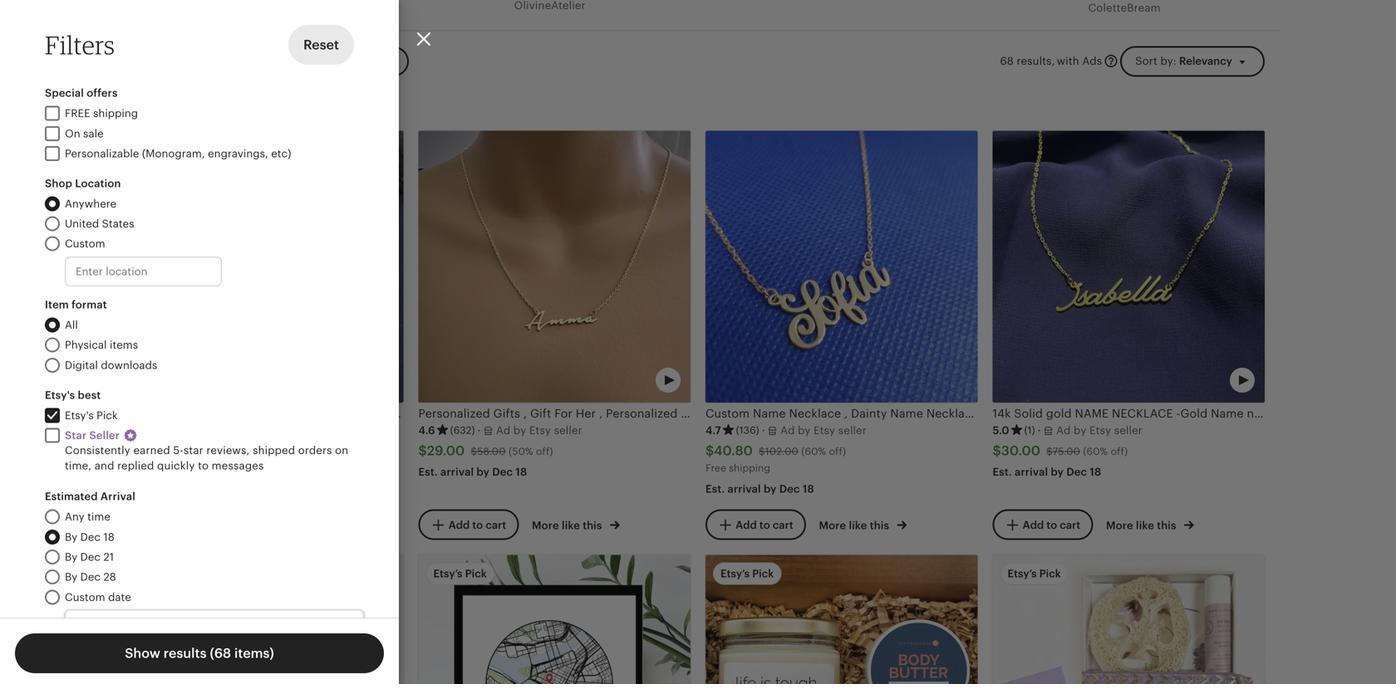 Task type: vqa. For each thing, say whether or not it's contained in the screenshot.
WAS
no



Task type: locate. For each thing, give the bounding box(es) containing it.
0 vertical spatial custom
[[65, 238, 105, 250]]

$ right 30.00
[[1047, 446, 1053, 457]]

reviews,
[[206, 445, 250, 457]]

· right (632)
[[477, 425, 481, 437]]

·
[[477, 425, 481, 437], [762, 425, 765, 437], [1038, 425, 1041, 437]]

off) inside $ 31.20 $ 78.00 (60% off)
[[245, 446, 262, 457]]

custom for custom date
[[65, 592, 105, 604]]

$ down (632)
[[471, 446, 477, 457]]

arrival down 29.00
[[441, 466, 474, 479]]

1 horizontal spatial add
[[736, 519, 757, 532]]

to down $ 30.00 $ 75.00 (60% off)
[[1047, 519, 1057, 532]]

off)
[[245, 446, 262, 457], [536, 446, 553, 457], [829, 446, 846, 457], [1111, 446, 1128, 457]]

shop
[[45, 178, 72, 190]]

arrival
[[153, 466, 187, 478], [441, 466, 474, 479], [1015, 466, 1048, 479], [728, 484, 761, 496]]

1 off) from the left
[[245, 446, 262, 457]]

dec
[[205, 466, 226, 478], [492, 466, 513, 479], [1067, 466, 1087, 479], [779, 484, 800, 496], [80, 531, 101, 544], [80, 551, 101, 564], [80, 572, 101, 584]]

add down 29.00
[[449, 519, 470, 532]]

etsy's up star
[[65, 410, 94, 422]]

(136)
[[736, 425, 759, 436]]

add down $ 40.80 $ 102.00 (60% off) free shipping
[[736, 519, 757, 532]]

2 etsy's pick from the left
[[721, 568, 774, 581]]

any time by dec 18 by dec 21 by dec 28
[[65, 511, 116, 584]]

add to cart
[[449, 519, 506, 532], [736, 519, 794, 532], [1023, 519, 1081, 532]]

0 horizontal spatial etsy's pick link
[[418, 556, 691, 685]]

etsy's left best
[[45, 389, 75, 402]]

Enter location text field
[[65, 257, 222, 287]]

1 add to cart from the left
[[449, 519, 506, 532]]

0 horizontal spatial add
[[449, 519, 470, 532]]

united
[[65, 218, 99, 230]]

by down $ 29.00 $ 58.00 (50% off)
[[477, 466, 490, 479]]

0 horizontal spatial etsy's
[[433, 568, 463, 581]]

2 horizontal spatial etsy's pick link
[[993, 556, 1265, 685]]

search filters dialog
[[0, 0, 1396, 685]]

items
[[110, 339, 138, 352]]

etsy's for 2nd etsy's pick link from left
[[721, 568, 750, 581]]

0 vertical spatial all
[[348, 55, 362, 68]]

2 horizontal spatial add to cart
[[1023, 519, 1081, 532]]

add to cart for 40.80
[[736, 519, 794, 532]]

68 results,
[[1000, 55, 1055, 67]]

pick
[[97, 410, 118, 422], [465, 568, 487, 581], [752, 568, 774, 581], [1040, 568, 1061, 581]]

shipping inside $ 40.80 $ 102.00 (60% off) free shipping
[[729, 463, 770, 474]]

by
[[189, 466, 202, 478], [477, 466, 490, 479], [1051, 466, 1064, 479], [764, 484, 777, 496]]

(60% inside $ 31.20 $ 78.00 (60% off)
[[217, 446, 242, 457]]

by up 'custom date'
[[65, 572, 77, 584]]

est. down free
[[706, 484, 725, 496]]

add to cart button down $ 29.00 $ 58.00 (50% off)
[[418, 510, 519, 541]]

consistently
[[65, 445, 130, 457]]

any
[[65, 511, 85, 524]]

18
[[229, 466, 240, 478], [516, 466, 527, 479], [1090, 466, 1102, 479], [803, 484, 814, 496], [103, 531, 114, 544]]

to
[[198, 460, 209, 472], [472, 519, 483, 532], [760, 519, 770, 532], [1047, 519, 1057, 532]]

29.00
[[427, 444, 465, 459]]

1 etsy's pick from the left
[[433, 568, 487, 581]]

· for 29.00
[[477, 425, 481, 437]]

cart
[[486, 519, 506, 532], [773, 519, 794, 532], [1060, 519, 1081, 532]]

by down $ 31.20 $ 78.00 (60% off)
[[189, 466, 202, 478]]

(60% inside $ 40.80 $ 102.00 (60% off) free shipping
[[801, 446, 826, 457]]

add to cart button for 30.00
[[993, 510, 1093, 541]]

$ 30.00 $ 75.00 (60% off)
[[993, 444, 1128, 459]]

(60% right 102.00
[[801, 446, 826, 457]]

(60% up messages
[[217, 446, 242, 457]]

1 · from the left
[[477, 425, 481, 437]]

filters up special
[[45, 29, 115, 60]]

1 vertical spatial by
[[65, 551, 77, 564]]

2 etsy's pick link from the left
[[706, 556, 978, 685]]

14k solid gold name necklace -gold name necklace - personalized jewelry - personalized necklace - personalized bridesmaid gifts - for mom image
[[993, 131, 1265, 403]]

(60% right 75.00
[[1083, 446, 1108, 457]]

add to cart button for 40.80
[[706, 510, 806, 541]]

all inside button
[[348, 55, 362, 68]]

18 down $ 30.00 $ 75.00 (60% off)
[[1090, 466, 1102, 479]]

where we met map /where it all began /couple map/ gift for her/ gift for him/personalized map/ custom map/anniversary gift/ digital download image
[[418, 556, 691, 685]]

est. arrival by dec 18 down 5-
[[131, 466, 240, 478]]

18 for 29.00
[[516, 466, 527, 479]]

1 horizontal spatial shipping
[[729, 463, 770, 474]]

dec down reviews,
[[205, 466, 226, 478]]

(68
[[210, 647, 231, 662]]

est. down earned in the bottom of the page
[[131, 466, 151, 478]]

1 horizontal spatial etsy's pick link
[[706, 556, 978, 685]]

2 horizontal spatial etsy's pick
[[1008, 568, 1061, 581]]

show
[[125, 647, 160, 662]]

off) inside $ 29.00 $ 58.00 (50% off)
[[536, 446, 553, 457]]

$
[[131, 444, 140, 459], [418, 444, 427, 459], [706, 444, 714, 459], [993, 444, 1001, 459], [181, 446, 187, 457], [471, 446, 477, 457], [759, 446, 765, 457], [1047, 446, 1053, 457]]

filters
[[45, 29, 115, 60], [364, 55, 396, 68]]

1 horizontal spatial add to cart button
[[706, 510, 806, 541]]

show results (68 items) button
[[15, 634, 384, 674]]

0 horizontal spatial all
[[65, 319, 78, 332]]

3 by from the top
[[65, 572, 77, 584]]

by left 21
[[65, 551, 77, 564]]

off) for 30.00
[[1111, 446, 1128, 457]]

etsy's pick link
[[418, 556, 691, 685], [706, 556, 978, 685], [993, 556, 1265, 685]]

custom
[[65, 238, 105, 250], [65, 592, 105, 604]]

2 vertical spatial by
[[65, 572, 77, 584]]

2 off) from the left
[[536, 446, 553, 457]]

0 horizontal spatial (60%
[[217, 446, 242, 457]]

cart down 75.00
[[1060, 519, 1081, 532]]

custom inside select an estimated delivery date 'option group'
[[65, 592, 105, 604]]

off) for 31.20
[[245, 446, 262, 457]]

add to cart button down $ 40.80 $ 102.00 (60% off) free shipping
[[706, 510, 806, 541]]

1 horizontal spatial (60%
[[801, 446, 826, 457]]

to down 78.00
[[198, 460, 209, 472]]

est. down 30.00
[[993, 466, 1012, 479]]

2 horizontal spatial add
[[1023, 519, 1044, 532]]

all
[[348, 55, 362, 68], [65, 319, 78, 332]]

add to cart button down $ 30.00 $ 75.00 (60% off)
[[993, 510, 1093, 541]]

off) inside $ 30.00 $ 75.00 (60% off)
[[1111, 446, 1128, 457]]

to down $ 29.00 $ 58.00 (50% off)
[[472, 519, 483, 532]]

add
[[449, 519, 470, 532], [736, 519, 757, 532], [1023, 519, 1044, 532]]

add to cart down $ 29.00 $ 58.00 (50% off)
[[449, 519, 506, 532]]

by down $ 30.00 $ 75.00 (60% off)
[[1051, 466, 1064, 479]]

sale
[[83, 127, 104, 140]]

18 up 21
[[103, 531, 114, 544]]

cute co worker set - lavender with soap, stocking stuffers for women, essential oil soap, bath and body gift, bath and body image
[[993, 556, 1265, 685]]

2 by from the top
[[65, 551, 77, 564]]

0 vertical spatial by
[[65, 531, 77, 544]]

dec left 28
[[80, 572, 101, 584]]

etsy's pick for 'where we met map /where it all began /couple map/ gift for her/ gift for him/personalized map/ custom map/anniversary gift/ digital download' image
[[433, 568, 487, 581]]

est. arrival by dec 18
[[131, 466, 240, 478], [418, 466, 527, 479], [993, 466, 1102, 479], [706, 484, 814, 496]]

pick for spa box for woman | thinking of you | personalized gift | candle | body butter | care package | gift for her image
[[752, 568, 774, 581]]

filters right reset button
[[364, 55, 396, 68]]

0 horizontal spatial add to cart
[[449, 519, 506, 532]]

0 horizontal spatial filters
[[45, 29, 115, 60]]

off) right 102.00
[[829, 446, 846, 457]]

$ down 5.0
[[993, 444, 1001, 459]]

3 add to cart button from the left
[[993, 510, 1093, 541]]

est.
[[131, 466, 151, 478], [418, 466, 438, 479], [993, 466, 1012, 479], [706, 484, 725, 496]]

add to cart down $ 40.80 $ 102.00 (60% off) free shipping
[[736, 519, 794, 532]]

physical
[[65, 339, 107, 352]]

off) right the (50%
[[536, 446, 553, 457]]

offers
[[87, 87, 118, 99]]

1 etsy's from the left
[[433, 568, 463, 581]]

· right (136)
[[762, 425, 765, 437]]

18 for 30.00
[[1090, 466, 1102, 479]]

2 add to cart from the left
[[736, 519, 794, 532]]

(60% for 30.00
[[1083, 446, 1108, 457]]

1 horizontal spatial add to cart
[[736, 519, 794, 532]]

star
[[65, 430, 87, 442]]

location
[[75, 178, 121, 190]]

1 vertical spatial all
[[65, 319, 78, 332]]

1 horizontal spatial filters
[[364, 55, 396, 68]]

add to cart down $ 30.00 $ 75.00 (60% off)
[[1023, 519, 1081, 532]]

by down $ 40.80 $ 102.00 (60% off) free shipping
[[764, 484, 777, 496]]

cart for 40.80
[[773, 519, 794, 532]]

31.20
[[140, 444, 175, 459]]

1 horizontal spatial all
[[348, 55, 362, 68]]

102.00
[[765, 446, 799, 457]]

2 add to cart button from the left
[[706, 510, 806, 541]]

(60% inside $ 30.00 $ 75.00 (60% off)
[[1083, 446, 1108, 457]]

· for 40.80
[[762, 425, 765, 437]]

etsy's
[[433, 568, 463, 581], [721, 568, 750, 581], [1008, 568, 1037, 581]]

0 horizontal spatial etsy's pick
[[433, 568, 487, 581]]

add for 40.80
[[736, 519, 757, 532]]

2 · from the left
[[762, 425, 765, 437]]

0 vertical spatial shipping
[[93, 107, 138, 120]]

1 horizontal spatial ·
[[762, 425, 765, 437]]

personalized gifts , gift for her , personalized jewelry , jewelry , personalized name necklace , gold name necklace , custom name necklace image
[[418, 131, 691, 403]]

add down 30.00
[[1023, 519, 1044, 532]]

pick for cute co worker set - lavender with soap, stocking stuffers for women, essential oil soap, bath and body gift, bath and body image
[[1040, 568, 1061, 581]]

18 down the (50%
[[516, 466, 527, 479]]

1 cart from the left
[[486, 519, 506, 532]]

3 cart from the left
[[1060, 519, 1081, 532]]

est. for 31.20
[[131, 466, 151, 478]]

2 horizontal spatial ·
[[1038, 425, 1041, 437]]

$ up free
[[706, 444, 714, 459]]

results
[[164, 647, 207, 662]]

1 (60% from the left
[[217, 446, 242, 457]]

(monogram,
[[142, 148, 205, 160]]

arrival down 30.00
[[1015, 466, 1048, 479]]

(1)
[[1025, 425, 1035, 436]]

(60%
[[217, 446, 242, 457], [801, 446, 826, 457], [1083, 446, 1108, 457]]

1 horizontal spatial etsy's
[[721, 568, 750, 581]]

add for 29.00
[[449, 519, 470, 532]]

3 off) from the left
[[829, 446, 846, 457]]

2 horizontal spatial cart
[[1060, 519, 1081, 532]]

etsy's
[[45, 389, 75, 402], [65, 410, 94, 422]]

custom down united
[[65, 238, 105, 250]]

0 horizontal spatial cart
[[486, 519, 506, 532]]

by down any
[[65, 531, 77, 544]]

est. down 29.00
[[418, 466, 438, 479]]

4 off) from the left
[[1111, 446, 1128, 457]]

2 horizontal spatial (60%
[[1083, 446, 1108, 457]]

· right (1)
[[1038, 425, 1041, 437]]

custom name necklace , dainty name necklace , personalized jewelry , personalized name necklace , silver name necklace , name necklace gold image
[[706, 131, 978, 403]]

3 etsy's from the left
[[1008, 568, 1037, 581]]

3 add from the left
[[1023, 519, 1044, 532]]

est. arrival by dec 18 down $ 29.00 $ 58.00 (50% off)
[[418, 466, 527, 479]]

est. arrival by dec 18 down $ 30.00 $ 75.00 (60% off)
[[993, 466, 1102, 479]]

item format all physical items digital downloads
[[45, 299, 157, 372]]

2 etsy's from the left
[[721, 568, 750, 581]]

custom down 28
[[65, 592, 105, 604]]

0 horizontal spatial add to cart button
[[418, 510, 519, 541]]

1 vertical spatial shipping
[[729, 463, 770, 474]]

est. for 30.00
[[993, 466, 1012, 479]]

shipping down offers
[[93, 107, 138, 120]]

2 custom from the top
[[65, 592, 105, 604]]

all filters
[[348, 55, 396, 68]]

2 horizontal spatial etsy's
[[1008, 568, 1037, 581]]

2 (60% from the left
[[801, 446, 826, 457]]

off) inside $ 40.80 $ 102.00 (60% off) free shipping
[[829, 446, 846, 457]]

$ up quickly
[[181, 446, 187, 457]]

colettebream
[[1089, 2, 1161, 14]]

by
[[65, 531, 77, 544], [65, 551, 77, 564], [65, 572, 77, 584]]

2 cart from the left
[[773, 519, 794, 532]]

by for 29.00
[[477, 466, 490, 479]]

0 horizontal spatial ·
[[477, 425, 481, 437]]

add to cart button
[[418, 510, 519, 541], [706, 510, 806, 541], [993, 510, 1093, 541]]

cart down 58.00
[[486, 519, 506, 532]]

1 vertical spatial etsy's
[[65, 410, 94, 422]]

to for 29.00
[[472, 519, 483, 532]]

cart down $ 40.80 $ 102.00 (60% off) free shipping
[[773, 519, 794, 532]]

1 add from the left
[[449, 519, 470, 532]]

item
[[45, 299, 69, 311]]

1 add to cart button from the left
[[418, 510, 519, 541]]

shipping down '40.80'
[[729, 463, 770, 474]]

anywhere united states
[[65, 198, 134, 230]]

1 by from the top
[[65, 531, 77, 544]]

1 horizontal spatial cart
[[773, 519, 794, 532]]

2 add from the left
[[736, 519, 757, 532]]

off) up messages
[[245, 446, 262, 457]]

pick inside search filters dialog
[[97, 410, 118, 422]]

3 add to cart from the left
[[1023, 519, 1081, 532]]

1 vertical spatial custom
[[65, 592, 105, 604]]

2 horizontal spatial add to cart button
[[993, 510, 1093, 541]]

1 horizontal spatial etsy's pick
[[721, 568, 774, 581]]

off) right 75.00
[[1111, 446, 1128, 457]]

75.00
[[1053, 446, 1081, 457]]

(60% for 31.20
[[217, 446, 242, 457]]

filters inside search filters dialog
[[45, 29, 115, 60]]

0 horizontal spatial shipping
[[93, 107, 138, 120]]

18 down reviews,
[[229, 466, 240, 478]]

arrival down 5-
[[153, 466, 187, 478]]

colettebream link
[[1089, 0, 1265, 20]]

special offers free shipping on sale personalizable (monogram, engravings, etc)
[[45, 87, 291, 160]]

3 (60% from the left
[[1083, 446, 1108, 457]]

3 etsy's pick from the left
[[1008, 568, 1061, 581]]

3 · from the left
[[1038, 425, 1041, 437]]

0 vertical spatial etsy's
[[45, 389, 75, 402]]

to down $ 40.80 $ 102.00 (60% off) free shipping
[[760, 519, 770, 532]]

1 custom from the top
[[65, 238, 105, 250]]



Task type: describe. For each thing, give the bounding box(es) containing it.
messages
[[212, 460, 264, 472]]

to for 30.00
[[1047, 519, 1057, 532]]

engravings,
[[208, 148, 268, 160]]

etsy's for 3rd etsy's pick link from the right
[[433, 568, 463, 581]]

consistently earned 5-star reviews, shipped orders on time, and replied quickly to messages
[[65, 445, 349, 472]]

reset button
[[288, 25, 354, 65]]

filters inside all filters button
[[364, 55, 396, 68]]

by for 30.00
[[1051, 466, 1064, 479]]

to inside "consistently earned 5-star reviews, shipped orders on time, and replied quickly to messages"
[[198, 460, 209, 472]]

925 sterling silver curb necklace chain, silver cuba link chain necklace, mens necklace necklaces for women silver chain gift for her image
[[131, 131, 404, 403]]

28
[[103, 572, 116, 584]]

time
[[87, 511, 110, 524]]

earned
[[133, 445, 170, 457]]

pick for 'where we met map /where it all began /couple map/ gift for her/ gift for him/personalized map/ custom map/anniversary gift/ digital download' image
[[465, 568, 487, 581]]

custom for custom
[[65, 238, 105, 250]]

3 etsy's pick link from the left
[[993, 556, 1265, 685]]

etsy's best
[[45, 389, 101, 402]]

spa box for woman | thinking of you | personalized gift | candle | body butter | care package | gift for her image
[[706, 556, 978, 685]]

estimated arrival
[[45, 491, 135, 503]]

free
[[65, 107, 90, 120]]

$ inside $ 31.20 $ 78.00 (60% off)
[[181, 446, 187, 457]]

time,
[[65, 460, 92, 472]]

dec left 21
[[80, 551, 101, 564]]

$ 40.80 $ 102.00 (60% off) free shipping
[[706, 444, 846, 474]]

anywhere
[[65, 198, 116, 210]]

format
[[72, 299, 107, 311]]

star
[[184, 445, 204, 457]]

est. arrival by dec 18 for 29.00
[[418, 466, 527, 479]]

on
[[65, 127, 80, 140]]

best
[[78, 389, 101, 402]]

etsy's for etsy's best
[[45, 389, 75, 402]]

seller
[[89, 430, 120, 442]]

shipped
[[253, 445, 295, 457]]

68
[[1000, 55, 1014, 67]]

18 for 31.20
[[229, 466, 240, 478]]

results,
[[1017, 55, 1055, 67]]

cart for 29.00
[[486, 519, 506, 532]]

$ up replied
[[131, 444, 140, 459]]

and
[[95, 460, 114, 472]]

est. arrival by dec 18 for 31.20
[[131, 466, 240, 478]]

(60% for 40.80
[[801, 446, 826, 457]]

quickly
[[157, 460, 195, 472]]

58.00
[[477, 446, 506, 457]]

all filters button
[[318, 46, 409, 76]]

(50%
[[509, 446, 533, 457]]

custom friend gift box, personalized friend gifts, personal message, custom personalize, custom gift, personalized gift, gift box for friend image
[[131, 556, 404, 685]]

select an estimated delivery date option group
[[35, 510, 364, 650]]

custom date
[[65, 592, 131, 604]]

arrival for 31.20
[[153, 466, 187, 478]]

etsy's for etsy's pick
[[65, 410, 94, 422]]

est. for 29.00
[[418, 466, 438, 479]]

etsy's pick for cute co worker set - lavender with soap, stocking stuffers for women, essential oil soap, bath and body gift, bath and body image
[[1008, 568, 1061, 581]]

add for 30.00
[[1023, 519, 1044, 532]]

est. arrival by dec 18 for 30.00
[[993, 466, 1102, 479]]

cart for 30.00
[[1060, 519, 1081, 532]]

free
[[706, 463, 726, 474]]

dec down time
[[80, 531, 101, 544]]

add to cart button for 29.00
[[418, 510, 519, 541]]

etsy's pick for spa box for woman | thinking of you | personalized gift | candle | body butter | care package | gift for her image
[[721, 568, 774, 581]]

states
[[102, 218, 134, 230]]

4.6
[[418, 425, 435, 437]]

items)
[[234, 647, 274, 662]]

etc)
[[271, 148, 291, 160]]

off) for 29.00
[[536, 446, 553, 457]]

18 inside any time by dec 18 by dec 21 by dec 28
[[103, 531, 114, 544]]

· for 30.00
[[1038, 425, 1041, 437]]

etsy's for first etsy's pick link from the right
[[1008, 568, 1037, 581]]

estimated
[[45, 491, 98, 503]]

shop location
[[45, 178, 121, 190]]

30.00
[[1001, 444, 1041, 459]]

with
[[1057, 55, 1080, 67]]

$ down (136)
[[759, 446, 765, 457]]

replied
[[117, 460, 154, 472]]

add to cart for 30.00
[[1023, 519, 1081, 532]]

78.00
[[187, 446, 215, 457]]

arrival for 29.00
[[441, 466, 474, 479]]

arrival for 30.00
[[1015, 466, 1048, 479]]

$ 29.00 $ 58.00 (50% off)
[[418, 444, 553, 459]]

$ down 4.6
[[418, 444, 427, 459]]

21
[[103, 551, 114, 564]]

4.7
[[706, 425, 721, 437]]

add to cart for 29.00
[[449, 519, 506, 532]]

with ads
[[1057, 55, 1102, 67]]

$ inside $ 29.00 $ 58.00 (50% off)
[[471, 446, 477, 457]]

special
[[45, 87, 84, 99]]

dec down 75.00
[[1067, 466, 1087, 479]]

all inside item format all physical items digital downloads
[[65, 319, 78, 332]]

arrival
[[100, 491, 135, 503]]

est. arrival by dec 18 down $ 40.80 $ 102.00 (60% off) free shipping
[[706, 484, 814, 496]]

1 etsy's pick link from the left
[[418, 556, 691, 685]]

downloads
[[101, 359, 157, 372]]

18 down $ 40.80 $ 102.00 (60% off) free shipping
[[803, 484, 814, 496]]

$ 31.20 $ 78.00 (60% off)
[[131, 444, 262, 459]]

personalizable
[[65, 148, 139, 160]]

(632)
[[450, 425, 475, 436]]

by for 31.20
[[189, 466, 202, 478]]

orders
[[298, 445, 332, 457]]

digital
[[65, 359, 98, 372]]

$ inside $ 30.00 $ 75.00 (60% off)
[[1047, 446, 1053, 457]]

date
[[108, 592, 131, 604]]

shipping inside special offers free shipping on sale personalizable (monogram, engravings, etc)
[[93, 107, 138, 120]]

off) for 40.80
[[829, 446, 846, 457]]

show results (68 items)
[[125, 647, 274, 662]]

on
[[335, 445, 349, 457]]

reset
[[303, 37, 339, 52]]

ads
[[1082, 55, 1102, 67]]

to for 40.80
[[760, 519, 770, 532]]

5.0
[[993, 425, 1010, 437]]

dec down $ 40.80 $ 102.00 (60% off) free shipping
[[779, 484, 800, 496]]

arrival down '40.80'
[[728, 484, 761, 496]]

dec down 58.00
[[492, 466, 513, 479]]

40.80
[[714, 444, 753, 459]]

etsy's pick
[[65, 410, 118, 422]]

5-
[[173, 445, 184, 457]]

star seller
[[65, 430, 120, 442]]



